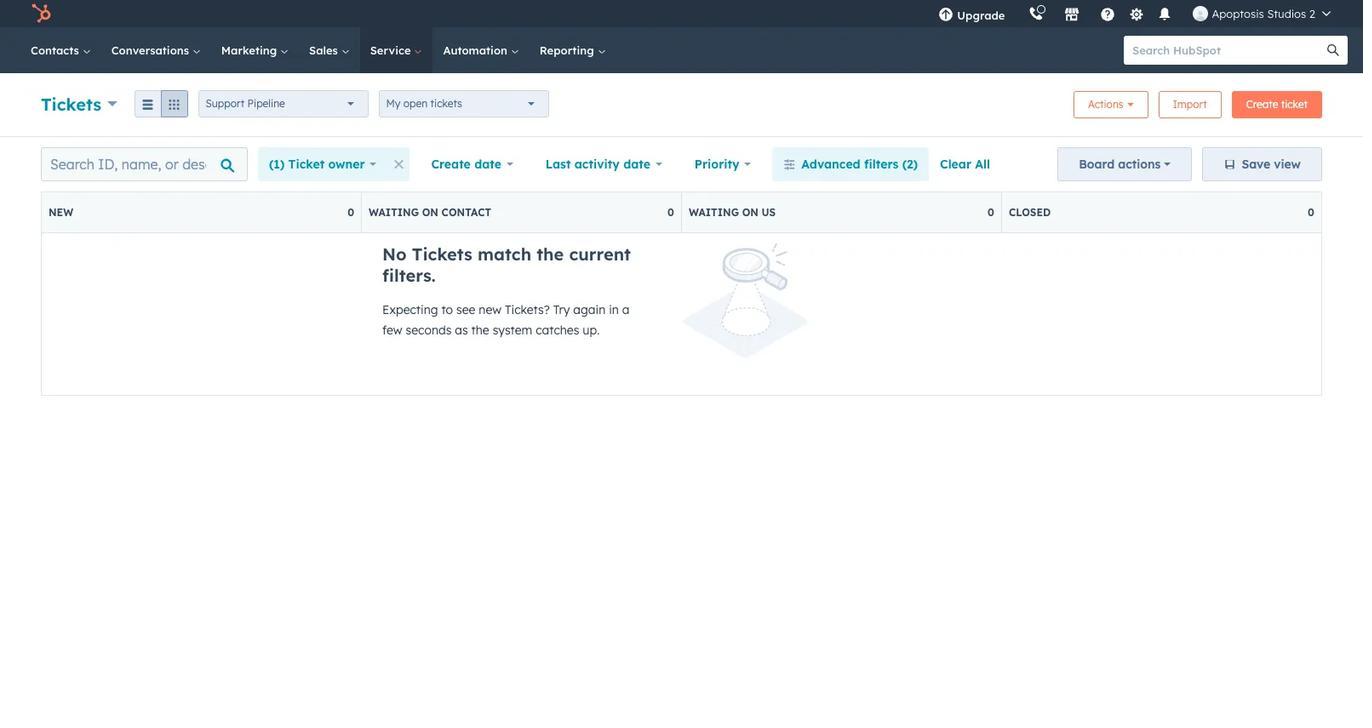 Task type: describe. For each thing, give the bounding box(es) containing it.
the inside expecting to see new tickets? try again in a few seconds as the system catches up.
[[472, 323, 490, 338]]

(1) ticket owner button
[[258, 147, 388, 181]]

Search ID, name, or description search field
[[41, 147, 248, 181]]

tickets banner
[[41, 86, 1323, 119]]

tickets inside popup button
[[41, 93, 101, 115]]

seconds
[[406, 323, 452, 338]]

my open tickets
[[386, 97, 462, 110]]

settings link
[[1127, 5, 1148, 23]]

owner
[[328, 157, 365, 172]]

new
[[479, 302, 502, 318]]

priority
[[695, 157, 740, 172]]

up.
[[583, 323, 600, 338]]

conversations
[[111, 43, 192, 57]]

advanced filters (2)
[[802, 157, 918, 172]]

the inside no tickets match the current filters.
[[537, 244, 564, 265]]

clear all button
[[930, 147, 1002, 181]]

search button
[[1320, 36, 1349, 65]]

search image
[[1328, 44, 1340, 56]]

advanced
[[802, 157, 861, 172]]

2 date from the left
[[624, 157, 651, 172]]

create for create date
[[431, 157, 471, 172]]

current
[[569, 244, 631, 265]]

waiting on contact
[[369, 206, 492, 219]]

save view button
[[1203, 147, 1323, 181]]

expecting
[[383, 302, 438, 318]]

advanced filters (2) button
[[773, 147, 930, 181]]

us
[[762, 206, 776, 219]]

sales
[[309, 43, 341, 57]]

(1) ticket owner
[[269, 157, 365, 172]]

board
[[1080, 157, 1115, 172]]

apoptosis studios 2 button
[[1184, 0, 1342, 27]]

calling icon button
[[1023, 3, 1052, 25]]

match
[[478, 244, 532, 265]]

support pipeline
[[206, 97, 285, 110]]

tickets inside no tickets match the current filters.
[[412, 244, 473, 265]]

no
[[383, 244, 407, 265]]

clear
[[941, 157, 972, 172]]

hubspot image
[[31, 3, 51, 24]]

my
[[386, 97, 401, 110]]

last activity date button
[[535, 147, 674, 181]]

board actions
[[1080, 157, 1162, 172]]

create date button
[[420, 147, 525, 181]]

waiting for waiting on contact
[[369, 206, 419, 219]]

conversations link
[[101, 27, 211, 73]]

contact
[[442, 206, 492, 219]]

system
[[493, 323, 533, 338]]

tickets button
[[41, 92, 117, 116]]

expecting to see new tickets? try again in a few seconds as the system catches up.
[[383, 302, 630, 338]]

create date
[[431, 157, 502, 172]]

closed
[[1009, 206, 1051, 219]]

studios
[[1268, 7, 1307, 20]]

actions
[[1119, 157, 1162, 172]]

2
[[1310, 7, 1316, 20]]

open
[[404, 97, 428, 110]]

service
[[370, 43, 414, 57]]

waiting on us
[[689, 206, 776, 219]]

my open tickets button
[[379, 90, 549, 118]]

automation
[[443, 43, 511, 57]]

marketing
[[221, 43, 280, 57]]

to
[[442, 302, 453, 318]]

waiting for waiting on us
[[689, 206, 739, 219]]

last
[[546, 157, 571, 172]]

try
[[554, 302, 570, 318]]

0 for closed
[[1309, 206, 1315, 219]]

help image
[[1101, 8, 1116, 23]]

upgrade
[[958, 9, 1006, 22]]

upgrade image
[[939, 8, 954, 23]]

again
[[574, 302, 606, 318]]

actions button
[[1074, 91, 1149, 118]]

import
[[1174, 98, 1208, 111]]

catches
[[536, 323, 580, 338]]

marketplaces image
[[1065, 8, 1081, 23]]



Task type: locate. For each thing, give the bounding box(es) containing it.
create for create ticket
[[1247, 98, 1279, 111]]

0 horizontal spatial waiting
[[369, 206, 419, 219]]

create ticket
[[1247, 98, 1309, 111]]

0
[[348, 206, 354, 219], [668, 206, 675, 219], [988, 206, 995, 219], [1309, 206, 1315, 219]]

hubspot link
[[20, 3, 64, 24]]

group
[[134, 90, 188, 118]]

import button
[[1159, 91, 1222, 118]]

on left contact
[[422, 206, 439, 219]]

in
[[609, 302, 619, 318]]

0 vertical spatial create
[[1247, 98, 1279, 111]]

0 for waiting on us
[[988, 206, 995, 219]]

as
[[455, 323, 468, 338]]

tickets
[[431, 97, 462, 110]]

sales link
[[299, 27, 360, 73]]

waiting up "no"
[[369, 206, 419, 219]]

tara schultz image
[[1194, 6, 1209, 21]]

create up contact
[[431, 157, 471, 172]]

on for us
[[743, 206, 759, 219]]

clear all
[[941, 157, 991, 172]]

a
[[623, 302, 630, 318]]

0 down "save view" button
[[1309, 206, 1315, 219]]

on left us
[[743, 206, 759, 219]]

tickets
[[41, 93, 101, 115], [412, 244, 473, 265]]

reporting link
[[530, 27, 616, 73]]

contacts
[[31, 43, 82, 57]]

automation link
[[433, 27, 530, 73]]

all
[[976, 157, 991, 172]]

create
[[1247, 98, 1279, 111], [431, 157, 471, 172]]

marketplaces button
[[1055, 0, 1091, 27]]

0 left closed at the top of page
[[988, 206, 995, 219]]

settings image
[[1130, 7, 1145, 23]]

service link
[[360, 27, 433, 73]]

tickets?
[[505, 302, 550, 318]]

calling icon image
[[1030, 7, 1045, 22]]

(2)
[[903, 157, 918, 172]]

on for contact
[[422, 206, 439, 219]]

0 horizontal spatial date
[[475, 157, 502, 172]]

create ticket button
[[1233, 91, 1323, 118]]

apoptosis studios 2
[[1213, 7, 1316, 20]]

see
[[457, 302, 476, 318]]

date right activity
[[624, 157, 651, 172]]

4 0 from the left
[[1309, 206, 1315, 219]]

0 horizontal spatial tickets
[[41, 93, 101, 115]]

date up contact
[[475, 157, 502, 172]]

tickets down waiting on contact
[[412, 244, 473, 265]]

2 on from the left
[[743, 206, 759, 219]]

0 vertical spatial tickets
[[41, 93, 101, 115]]

activity
[[575, 157, 620, 172]]

help button
[[1094, 0, 1123, 27]]

3 0 from the left
[[988, 206, 995, 219]]

the
[[537, 244, 564, 265], [472, 323, 490, 338]]

(1)
[[269, 157, 285, 172]]

1 waiting from the left
[[369, 206, 419, 219]]

1 horizontal spatial tickets
[[412, 244, 473, 265]]

no tickets match the current filters.
[[383, 244, 631, 286]]

create left ticket
[[1247, 98, 1279, 111]]

2 waiting from the left
[[689, 206, 739, 219]]

1 vertical spatial the
[[472, 323, 490, 338]]

contacts link
[[20, 27, 101, 73]]

1 horizontal spatial on
[[743, 206, 759, 219]]

the right match
[[537, 244, 564, 265]]

last activity date
[[546, 157, 651, 172]]

0 horizontal spatial the
[[472, 323, 490, 338]]

support
[[206, 97, 245, 110]]

notifications button
[[1151, 0, 1180, 27]]

save view
[[1242, 157, 1302, 172]]

filters
[[865, 157, 899, 172]]

priority button
[[684, 147, 763, 181]]

1 horizontal spatial create
[[1247, 98, 1279, 111]]

filters.
[[383, 265, 436, 286]]

reporting
[[540, 43, 598, 57]]

0 down owner
[[348, 206, 354, 219]]

0 left the waiting on us
[[668, 206, 675, 219]]

0 horizontal spatial on
[[422, 206, 439, 219]]

group inside tickets banner
[[134, 90, 188, 118]]

tickets down 'contacts' link
[[41, 93, 101, 115]]

support pipeline button
[[198, 90, 369, 118]]

Search HubSpot search field
[[1125, 36, 1333, 65]]

1 vertical spatial create
[[431, 157, 471, 172]]

menu containing apoptosis studios 2
[[927, 0, 1344, 27]]

new
[[49, 206, 73, 219]]

waiting
[[369, 206, 419, 219], [689, 206, 739, 219]]

few
[[383, 323, 403, 338]]

ticket
[[1282, 98, 1309, 111]]

on
[[422, 206, 439, 219], [743, 206, 759, 219]]

create inside create ticket button
[[1247, 98, 1279, 111]]

waiting down priority
[[689, 206, 739, 219]]

0 vertical spatial the
[[537, 244, 564, 265]]

2 0 from the left
[[668, 206, 675, 219]]

ticket
[[288, 157, 325, 172]]

1 on from the left
[[422, 206, 439, 219]]

1 horizontal spatial date
[[624, 157, 651, 172]]

view
[[1275, 157, 1302, 172]]

marketing link
[[211, 27, 299, 73]]

1 horizontal spatial waiting
[[689, 206, 739, 219]]

board actions button
[[1058, 147, 1193, 181]]

save
[[1242, 157, 1271, 172]]

create inside create date popup button
[[431, 157, 471, 172]]

date
[[475, 157, 502, 172], [624, 157, 651, 172]]

0 for new
[[348, 206, 354, 219]]

pipeline
[[248, 97, 285, 110]]

the right "as"
[[472, 323, 490, 338]]

0 horizontal spatial create
[[431, 157, 471, 172]]

notifications image
[[1158, 8, 1174, 23]]

1 vertical spatial tickets
[[412, 244, 473, 265]]

1 horizontal spatial the
[[537, 244, 564, 265]]

menu
[[927, 0, 1344, 27]]

1 0 from the left
[[348, 206, 354, 219]]

0 for waiting on contact
[[668, 206, 675, 219]]

1 date from the left
[[475, 157, 502, 172]]

apoptosis
[[1213, 7, 1265, 20]]



Task type: vqa. For each thing, say whether or not it's contained in the screenshot.
ticket in the right of the page
yes



